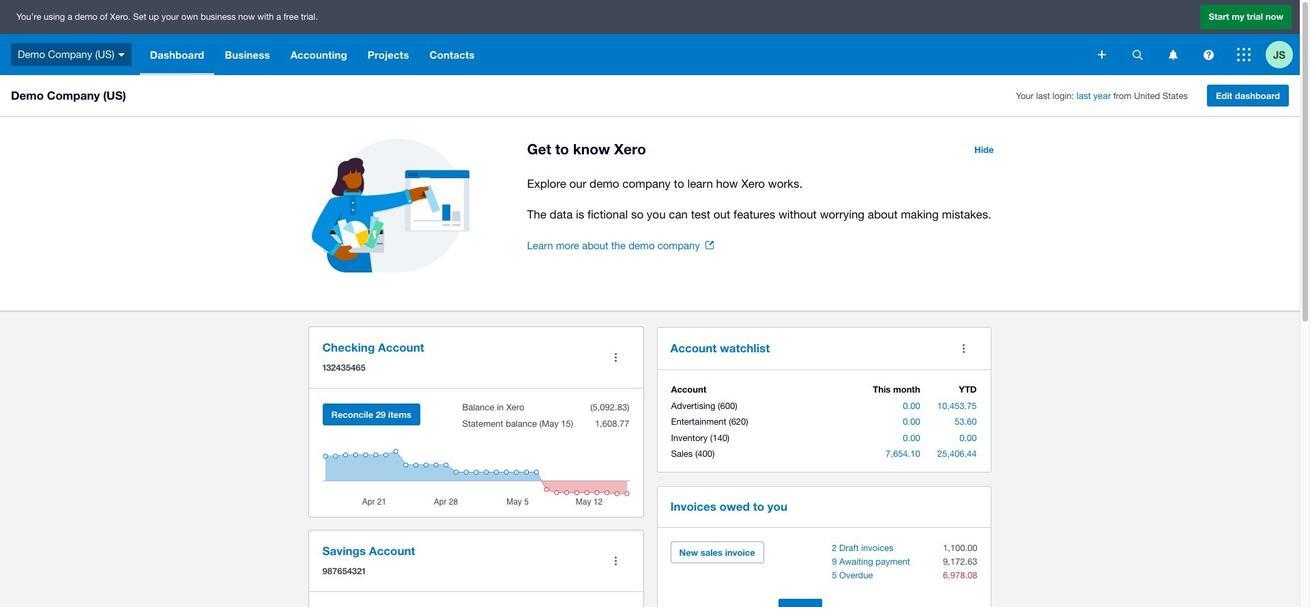 Task type: describe. For each thing, give the bounding box(es) containing it.
intro banner body element
[[527, 174, 1003, 224]]

1 manage menu toggle image from the top
[[603, 344, 630, 371]]

1 horizontal spatial svg image
[[1238, 48, 1252, 61]]



Task type: locate. For each thing, give the bounding box(es) containing it.
manage menu toggle image
[[603, 344, 630, 371], [603, 547, 630, 575]]

0 horizontal spatial svg image
[[1099, 51, 1107, 59]]

svg image
[[1238, 48, 1252, 61], [1099, 51, 1107, 59]]

2 manage menu toggle image from the top
[[603, 547, 630, 575]]

banner
[[0, 0, 1301, 75]]

0 vertical spatial manage menu toggle image
[[603, 344, 630, 371]]

1 vertical spatial manage menu toggle image
[[603, 547, 630, 575]]

svg image
[[1133, 50, 1143, 60], [1169, 50, 1178, 60], [1204, 50, 1214, 60], [118, 53, 125, 57]]



Task type: vqa. For each thing, say whether or not it's contained in the screenshot.
1st svg icon from the right
no



